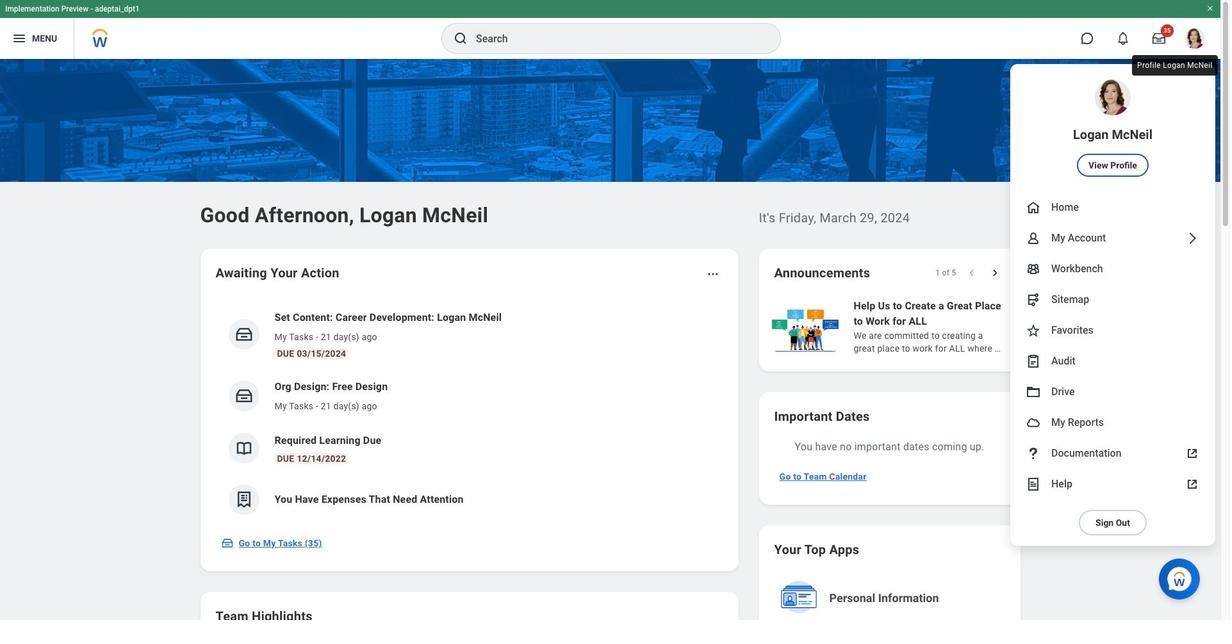 Task type: vqa. For each thing, say whether or not it's contained in the screenshot.
fifth 'cell' from left
no



Task type: locate. For each thing, give the bounding box(es) containing it.
0 vertical spatial inbox image
[[234, 325, 253, 344]]

inbox image
[[234, 325, 253, 344], [234, 386, 253, 406], [221, 537, 234, 550]]

1 menu item from the top
[[1010, 64, 1215, 192]]

paste image
[[1026, 354, 1041, 369]]

close environment banner image
[[1206, 4, 1214, 12]]

0 horizontal spatial list
[[216, 300, 723, 525]]

8 menu item from the top
[[1010, 377, 1215, 407]]

ext link image
[[1185, 446, 1200, 461], [1185, 477, 1200, 492]]

1 horizontal spatial list
[[769, 297, 1230, 356]]

2 ext link image from the top
[[1185, 477, 1200, 492]]

main content
[[0, 59, 1230, 620]]

list
[[769, 297, 1230, 356], [216, 300, 723, 525]]

logan mcneil image
[[1185, 28, 1205, 49]]

banner
[[0, 0, 1220, 546]]

1 ext link image from the top
[[1185, 446, 1200, 461]]

chevron left small image
[[965, 267, 978, 279]]

search image
[[453, 31, 468, 46]]

status
[[935, 268, 956, 278]]

0 vertical spatial ext link image
[[1185, 446, 1200, 461]]

tooltip
[[1130, 53, 1220, 78]]

10 menu item from the top
[[1010, 438, 1215, 469]]

menu
[[1010, 64, 1215, 546]]

menu item
[[1010, 64, 1215, 192], [1010, 192, 1215, 223], [1010, 223, 1215, 254], [1010, 254, 1215, 284], [1010, 284, 1215, 315], [1010, 315, 1215, 346], [1010, 346, 1215, 377], [1010, 377, 1215, 407], [1010, 407, 1215, 438], [1010, 438, 1215, 469], [1010, 469, 1215, 500]]

1 vertical spatial ext link image
[[1185, 477, 1200, 492]]

home image
[[1026, 200, 1041, 215]]

3 menu item from the top
[[1010, 223, 1215, 254]]



Task type: describe. For each thing, give the bounding box(es) containing it.
11 menu item from the top
[[1010, 469, 1215, 500]]

user image
[[1026, 231, 1041, 246]]

inbox large image
[[1153, 32, 1165, 45]]

document image
[[1026, 477, 1041, 492]]

4 menu item from the top
[[1010, 254, 1215, 284]]

contact card matrix manager image
[[1026, 261, 1041, 277]]

1 vertical spatial inbox image
[[234, 386, 253, 406]]

folder open image
[[1026, 384, 1041, 400]]

7 menu item from the top
[[1010, 346, 1215, 377]]

dashboard expenses image
[[234, 490, 253, 509]]

avatar image
[[1026, 415, 1041, 431]]

6 menu item from the top
[[1010, 315, 1215, 346]]

Search Workday  search field
[[476, 24, 754, 53]]

2 vertical spatial inbox image
[[221, 537, 234, 550]]

notifications large image
[[1117, 32, 1130, 45]]

9 menu item from the top
[[1010, 407, 1215, 438]]

endpoints image
[[1026, 292, 1041, 308]]

5 menu item from the top
[[1010, 284, 1215, 315]]

ext link image for question 'image'
[[1185, 446, 1200, 461]]

ext link image for document icon
[[1185, 477, 1200, 492]]

2 menu item from the top
[[1010, 192, 1215, 223]]

chevron right small image
[[988, 267, 1001, 279]]

justify image
[[12, 31, 27, 46]]

related actions image
[[706, 268, 719, 281]]

question image
[[1026, 446, 1041, 461]]

star image
[[1026, 323, 1041, 338]]

chevron right image
[[1185, 231, 1200, 246]]

book open image
[[234, 439, 253, 458]]



